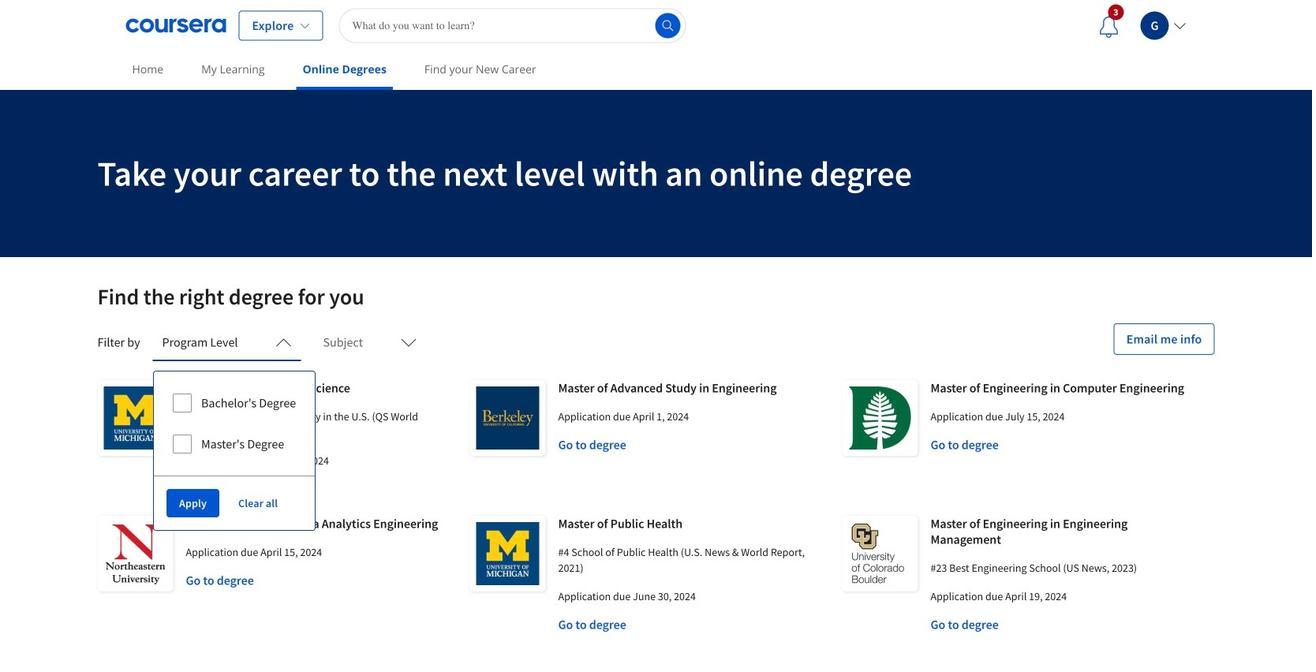 Task type: locate. For each thing, give the bounding box(es) containing it.
0 vertical spatial university of michigan image
[[97, 380, 173, 456]]

0 horizontal spatial university of michigan image
[[97, 380, 173, 456]]

northeastern university image
[[97, 516, 173, 592]]

1 horizontal spatial university of michigan image
[[470, 516, 546, 592]]

university of michigan image
[[97, 380, 173, 456], [470, 516, 546, 592]]

actions toolbar
[[154, 476, 315, 530]]

university of colorado boulder image
[[842, 516, 918, 592]]

1 vertical spatial university of michigan image
[[470, 516, 546, 592]]

None search field
[[339, 8, 686, 43]]



Task type: vqa. For each thing, say whether or not it's contained in the screenshot.
the bottommost University of Michigan image
yes



Task type: describe. For each thing, give the bounding box(es) containing it.
options list list box
[[154, 372, 315, 476]]

dartmouth college image
[[842, 380, 918, 456]]

coursera image
[[126, 13, 226, 38]]

university of california, berkeley image
[[470, 380, 546, 456]]



